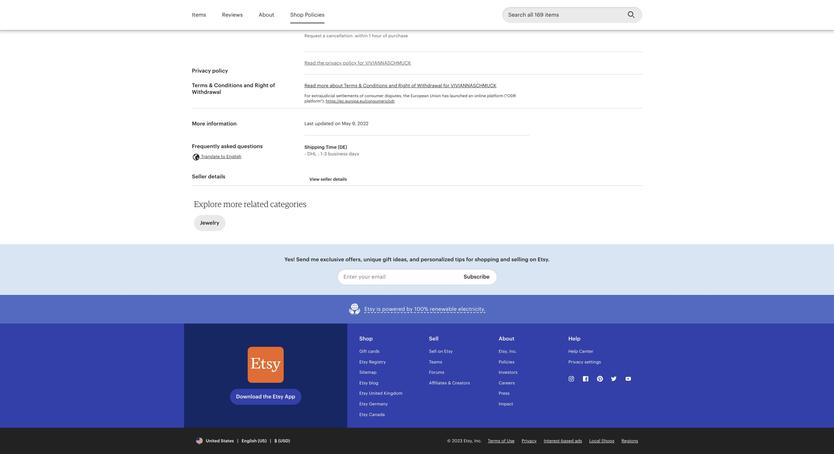Task type: locate. For each thing, give the bounding box(es) containing it.
0 horizontal spatial right
[[255, 82, 269, 89]]

2 vertical spatial privacy
[[522, 439, 537, 444]]

0 vertical spatial more
[[317, 83, 329, 88]]

1 horizontal spatial about
[[499, 336, 515, 342]]

the left privacy
[[317, 60, 324, 66]]

sell up teams
[[429, 349, 437, 354]]

read up for
[[305, 83, 316, 88]]

conditions
[[214, 82, 243, 89], [363, 83, 388, 88]]

1 horizontal spatial inc.
[[510, 349, 517, 354]]

& down the privacy policy
[[209, 82, 213, 89]]

& inside the terms & conditions and right of withdrawal
[[209, 82, 213, 89]]

the for read the privacy policy for viviannaschmuck
[[317, 60, 324, 66]]

request a cancellation: within 1 hour of purchase
[[305, 33, 408, 38]]

0 horizontal spatial more
[[224, 199, 242, 209]]

creators
[[452, 381, 470, 386]]

etsy germany link
[[360, 402, 388, 407]]

reviews link
[[222, 7, 243, 23]]

$
[[275, 439, 277, 444]]

settings
[[585, 360, 601, 365]]

(us)
[[258, 439, 267, 444]]

help up help center at right bottom
[[569, 336, 581, 342]]

| right states
[[237, 439, 239, 444]]

etsy is powered by 100% renewable electricity.
[[365, 306, 486, 313]]

about
[[259, 12, 274, 18], [499, 336, 515, 342]]

0 vertical spatial etsy,
[[499, 349, 509, 354]]

2 horizontal spatial the
[[404, 94, 410, 98]]

1 sell from the top
[[429, 336, 439, 342]]

help center
[[569, 349, 594, 354]]

0 vertical spatial sell
[[429, 336, 439, 342]]

more
[[192, 121, 205, 127]]

the inside download the etsy app link
[[263, 394, 272, 400]]

privacy settings
[[569, 360, 601, 365]]

etsy, up policies link
[[499, 349, 509, 354]]

viviannaschmuck inside the read more about terms & conditions and right of withdrawal for viviannaschmuck button
[[451, 83, 497, 88]]

view seller details link
[[305, 174, 352, 186]]

0 horizontal spatial |
[[237, 439, 239, 444]]

policies up cancellations:
[[305, 12, 325, 18]]

1 horizontal spatial |
[[270, 439, 271, 444]]

read left privacy
[[305, 60, 316, 66]]

0 horizontal spatial etsy,
[[464, 439, 473, 444]]

english left (us) at the bottom of the page
[[242, 439, 257, 444]]

2 vertical spatial on
[[438, 349, 443, 354]]

viviannaschmuck
[[366, 60, 411, 66], [451, 83, 497, 88]]

privacy
[[192, 68, 211, 74], [569, 360, 584, 365], [522, 439, 537, 444]]

2 read from the top
[[305, 83, 316, 88]]

0 horizontal spatial shop
[[290, 12, 304, 18]]

1 | from the left
[[237, 439, 239, 444]]

etsy down the etsy blog link
[[360, 391, 368, 396]]

questions
[[238, 143, 263, 150]]

shipping
[[305, 145, 325, 150]]

1 horizontal spatial etsy,
[[499, 349, 509, 354]]

1 horizontal spatial shop
[[360, 336, 373, 342]]

sitemap
[[360, 370, 377, 375]]

terms down the privacy policy
[[192, 82, 208, 89]]

united
[[369, 391, 383, 396], [206, 439, 220, 444]]

conditions inside button
[[363, 83, 388, 88]]

more for about
[[317, 83, 329, 88]]

terms inside the terms & conditions and right of withdrawal
[[192, 82, 208, 89]]

the inside read the privacy policy for viviannaschmuck button
[[317, 60, 324, 66]]

0 vertical spatial shop
[[290, 12, 304, 18]]

read the privacy policy for viviannaschmuck button
[[305, 60, 411, 67]]

1 vertical spatial etsy,
[[464, 439, 473, 444]]

gift cards link
[[360, 349, 380, 354]]

right
[[255, 82, 269, 89], [399, 83, 410, 88]]

1 vertical spatial policies
[[499, 360, 515, 365]]

center
[[580, 349, 594, 354]]

0 horizontal spatial withdrawal
[[192, 89, 221, 95]]

1 horizontal spatial united
[[369, 391, 383, 396]]

1 vertical spatial withdrawal
[[192, 89, 221, 95]]

us image
[[196, 438, 203, 445]]

policy up the terms & conditions and right of withdrawal
[[212, 68, 228, 74]]

the down the read more about terms & conditions and right of withdrawal for viviannaschmuck button
[[404, 94, 410, 98]]

more left related
[[224, 199, 242, 209]]

the inside for extrajudicial settlements of consumer disputes, the european union has launched an online platform ("odr platform"):
[[404, 94, 410, 98]]

forums
[[429, 370, 445, 375]]

shop up gift
[[360, 336, 373, 342]]

sell on etsy link
[[429, 349, 453, 354]]

1 horizontal spatial viviannaschmuck
[[451, 83, 497, 88]]

registry
[[369, 360, 386, 365]]

etsy left app
[[273, 394, 284, 400]]

1 vertical spatial united
[[206, 439, 220, 444]]

2 vertical spatial for
[[466, 257, 474, 263]]

translate
[[201, 154, 220, 159]]

1 vertical spatial policy
[[212, 68, 228, 74]]

1 vertical spatial shop
[[360, 336, 373, 342]]

privacy policy
[[192, 68, 228, 74]]

help left center
[[569, 349, 579, 354]]

0 horizontal spatial conditions
[[214, 82, 243, 89]]

1 help from the top
[[569, 336, 581, 342]]

ads
[[575, 439, 583, 444]]

on left "etsy."
[[530, 257, 537, 263]]

0 vertical spatial on
[[335, 121, 341, 126]]

on up 'teams' link
[[438, 349, 443, 354]]

cancellations:
[[305, 22, 335, 27]]

within
[[355, 33, 368, 38]]

1 vertical spatial english
[[242, 439, 257, 444]]

selling
[[512, 257, 529, 263]]

0 horizontal spatial inc.
[[475, 439, 482, 444]]

etsy, inc. link
[[499, 349, 517, 354]]

0 vertical spatial help
[[569, 336, 581, 342]]

policies
[[305, 12, 325, 18], [499, 360, 515, 365]]

0 horizontal spatial &
[[209, 82, 213, 89]]

policy right privacy
[[343, 60, 357, 66]]

terms & conditions and right of withdrawal
[[192, 82, 275, 95]]

1 horizontal spatial withdrawal
[[417, 83, 442, 88]]

0 vertical spatial viviannaschmuck
[[366, 60, 411, 66]]

terms inside button
[[344, 83, 358, 88]]

inc.
[[510, 349, 517, 354], [475, 439, 482, 444]]

0 vertical spatial policies
[[305, 12, 325, 18]]

1 vertical spatial sell
[[429, 349, 437, 354]]

etsy left blog
[[360, 381, 368, 386]]

1 horizontal spatial details
[[333, 177, 347, 182]]

0 vertical spatial withdrawal
[[417, 83, 442, 88]]

0 vertical spatial policy
[[343, 60, 357, 66]]

last
[[305, 121, 314, 126]]

disputes,
[[385, 94, 403, 98]]

1 horizontal spatial more
[[317, 83, 329, 88]]

english right to
[[227, 154, 242, 159]]

inc. up policies link
[[510, 349, 517, 354]]

of inside for extrajudicial settlements of consumer disputes, the european union has launched an online platform ("odr platform"):
[[360, 94, 364, 98]]

©
[[447, 439, 451, 444]]

Enter your email field
[[337, 269, 459, 285]]

local shops
[[590, 439, 615, 444]]

jewelry button
[[194, 215, 226, 231]]

2 horizontal spatial &
[[448, 381, 451, 386]]

app
[[285, 394, 295, 400]]

on left may
[[335, 121, 341, 126]]

1 vertical spatial inc.
[[475, 439, 482, 444]]

0 vertical spatial inc.
[[510, 349, 517, 354]]

1 horizontal spatial the
[[317, 60, 324, 66]]

download the etsy app link
[[230, 389, 301, 405]]

terms for terms & conditions and right of withdrawal
[[192, 82, 208, 89]]

withdrawal down the privacy policy
[[192, 89, 221, 95]]

offers,
[[346, 257, 363, 263]]

policy inside button
[[343, 60, 357, 66]]

etsy left canada
[[360, 412, 368, 417]]

etsy down gift
[[360, 360, 368, 365]]

more up extrajudicial
[[317, 83, 329, 88]]

0 vertical spatial the
[[317, 60, 324, 66]]

shop
[[290, 12, 304, 18], [360, 336, 373, 342]]

1 vertical spatial viviannaschmuck
[[451, 83, 497, 88]]

states
[[221, 439, 234, 444]]

1 horizontal spatial conditions
[[363, 83, 388, 88]]

sell up sell on etsy on the bottom right
[[429, 336, 439, 342]]

sell for sell
[[429, 336, 439, 342]]

viviannaschmuck up read more about terms & conditions and right of withdrawal for viviannaschmuck
[[366, 60, 411, 66]]

1 horizontal spatial for
[[444, 83, 450, 88]]

inc. right 2023
[[475, 439, 482, 444]]

0 horizontal spatial viviannaschmuck
[[366, 60, 411, 66]]

united down blog
[[369, 391, 383, 396]]

viviannaschmuck up an
[[451, 83, 497, 88]]

etsy united kingdom
[[360, 391, 403, 396]]

:
[[318, 151, 320, 157]]

read the privacy policy for viviannaschmuck
[[305, 60, 411, 66]]

download
[[236, 394, 262, 400]]

2 | from the left
[[270, 439, 271, 444]]

terms left use
[[488, 439, 501, 444]]

etsy left is
[[365, 306, 375, 313]]

local shops link
[[590, 439, 615, 444]]

0 horizontal spatial for
[[358, 60, 364, 66]]

etsy for etsy is powered by 100% renewable electricity.
[[365, 306, 375, 313]]

terms
[[192, 82, 208, 89], [344, 83, 358, 88], [488, 439, 501, 444]]

on
[[335, 121, 341, 126], [530, 257, 537, 263], [438, 349, 443, 354]]

0 horizontal spatial the
[[263, 394, 272, 400]]

conditions up consumer
[[363, 83, 388, 88]]

0 horizontal spatial on
[[335, 121, 341, 126]]

1 horizontal spatial policy
[[343, 60, 357, 66]]

2 vertical spatial the
[[263, 394, 272, 400]]

1 read from the top
[[305, 60, 316, 66]]

settlements
[[336, 94, 359, 98]]

read more about terms & conditions and right of withdrawal for viviannaschmuck button
[[305, 83, 497, 89]]

& for affiliates
[[448, 381, 451, 386]]

1 horizontal spatial right
[[399, 83, 410, 88]]

withdrawal up union
[[417, 83, 442, 88]]

for up has
[[444, 83, 450, 88]]

2 horizontal spatial privacy
[[569, 360, 584, 365]]

etsy inside button
[[365, 306, 375, 313]]

shop right about link
[[290, 12, 304, 18]]

0 vertical spatial about
[[259, 12, 274, 18]]

1 vertical spatial for
[[444, 83, 450, 88]]

conditions down the privacy policy
[[214, 82, 243, 89]]

for right tips
[[466, 257, 474, 263]]

shops
[[602, 439, 615, 444]]

0 horizontal spatial policies
[[305, 12, 325, 18]]

1 vertical spatial more
[[224, 199, 242, 209]]

the right download
[[263, 394, 272, 400]]

explore more related categories
[[194, 199, 307, 209]]

for down 'within'
[[358, 60, 364, 66]]

& up https://ec.europa.eu/consumers/odr link
[[359, 83, 362, 88]]

0 vertical spatial english
[[227, 154, 242, 159]]

for
[[358, 60, 364, 66], [444, 83, 450, 88], [466, 257, 474, 263]]

frequently asked questions
[[192, 143, 263, 150]]

seller details view seller details
[[192, 174, 347, 182]]

more inside the read more about terms & conditions and right of withdrawal for viviannaschmuck button
[[317, 83, 329, 88]]

privacy settings link
[[569, 360, 601, 365]]

help for help center
[[569, 349, 579, 354]]

terms for terms of use
[[488, 439, 501, 444]]

1 vertical spatial the
[[404, 94, 410, 98]]

2 sell from the top
[[429, 349, 437, 354]]

privacy for policy
[[192, 68, 211, 74]]

1 horizontal spatial terms
[[344, 83, 358, 88]]

1 horizontal spatial &
[[359, 83, 362, 88]]

2 horizontal spatial terms
[[488, 439, 501, 444]]

| left $
[[270, 439, 271, 444]]

0 horizontal spatial terms
[[192, 82, 208, 89]]

& left creators
[[448, 381, 451, 386]]

powered
[[383, 306, 405, 313]]

2 help from the top
[[569, 349, 579, 354]]

etsy blog
[[360, 381, 379, 386]]

etsy, right 2023
[[464, 439, 473, 444]]

1 vertical spatial help
[[569, 349, 579, 354]]

1 vertical spatial on
[[530, 257, 537, 263]]

0 horizontal spatial privacy
[[192, 68, 211, 74]]

2 horizontal spatial for
[[466, 257, 474, 263]]

has
[[442, 94, 449, 98]]

etsy canada
[[360, 412, 385, 417]]

read for read more about terms & conditions and right of withdrawal for viviannaschmuck
[[305, 83, 316, 88]]

translate to english link
[[192, 153, 242, 161]]

terms up settlements
[[344, 83, 358, 88]]

cancellations: accepted
[[305, 22, 356, 27]]

interest-
[[544, 439, 562, 444]]

1 horizontal spatial on
[[438, 349, 443, 354]]

read
[[305, 60, 316, 66], [305, 83, 316, 88]]

items
[[192, 12, 206, 18]]

1 vertical spatial read
[[305, 83, 316, 88]]

0 vertical spatial read
[[305, 60, 316, 66]]

0 vertical spatial privacy
[[192, 68, 211, 74]]

sell
[[429, 336, 439, 342], [429, 349, 437, 354]]

0 horizontal spatial policy
[[212, 68, 228, 74]]

policies down etsy, inc. link
[[499, 360, 515, 365]]

1 vertical spatial privacy
[[569, 360, 584, 365]]

translate to english
[[200, 154, 242, 159]]

more
[[317, 83, 329, 88], [224, 199, 242, 209]]

2 horizontal spatial on
[[530, 257, 537, 263]]

right inside button
[[399, 83, 410, 88]]

etsy up etsy canada
[[360, 402, 368, 407]]

etsy.
[[538, 257, 550, 263]]

regions button
[[622, 438, 639, 444]]

0 vertical spatial for
[[358, 60, 364, 66]]

united right us icon
[[206, 439, 220, 444]]

shop policies link
[[290, 7, 325, 23]]

https://ec.europa.eu/consumers/odr link
[[326, 99, 395, 104]]



Task type: vqa. For each thing, say whether or not it's contained in the screenshot.
Etsy for Etsy is powered by 100% renewable electricity.
yes



Task type: describe. For each thing, give the bounding box(es) containing it.
help for help
[[569, 336, 581, 342]]

etsy is powered by 100% renewable electricity. button
[[349, 303, 486, 316]]

shipping time (de) - dhl : 1-3 business days
[[305, 145, 359, 157]]

affiliates & creators
[[429, 381, 470, 386]]

etsy, inc.
[[499, 349, 517, 354]]

-
[[305, 151, 306, 157]]

items link
[[192, 7, 206, 23]]

etsy registry
[[360, 360, 386, 365]]

by
[[407, 306, 413, 313]]

germany
[[369, 402, 388, 407]]

dhl
[[308, 151, 317, 157]]

terms of use
[[488, 439, 515, 444]]

based
[[562, 439, 574, 444]]

privacy
[[326, 60, 342, 66]]

a
[[323, 33, 326, 38]]

of inside button
[[412, 83, 416, 88]]

exclusive
[[320, 257, 344, 263]]

interest-based ads link
[[544, 439, 583, 444]]

9,
[[352, 121, 356, 126]]

regions
[[622, 439, 639, 444]]

affiliates & creators link
[[429, 381, 470, 386]]

of inside the terms & conditions and right of withdrawal
[[270, 82, 275, 89]]

shopping
[[475, 257, 499, 263]]

Search all 169 items text field
[[503, 7, 623, 23]]

view
[[310, 177, 320, 182]]

more information
[[192, 121, 237, 127]]

sitemap link
[[360, 370, 377, 375]]

unique
[[364, 257, 382, 263]]

1 vertical spatial about
[[499, 336, 515, 342]]

more for related
[[224, 199, 242, 209]]

seller
[[192, 174, 207, 180]]

canada
[[369, 412, 385, 417]]

("odr
[[505, 94, 516, 98]]

renewable
[[430, 306, 457, 313]]

is
[[377, 306, 381, 313]]

online
[[475, 94, 486, 98]]

explore
[[194, 199, 222, 209]]

asked
[[221, 143, 236, 150]]

categories
[[271, 199, 307, 209]]

sell on etsy
[[429, 349, 453, 354]]

help center link
[[569, 349, 594, 354]]

0 horizontal spatial about
[[259, 12, 274, 18]]

local
[[590, 439, 601, 444]]

accepted
[[336, 22, 356, 27]]

send
[[296, 257, 310, 263]]

english inside "link"
[[227, 154, 242, 159]]

ideas,
[[393, 257, 409, 263]]

etsy up forums "link"
[[445, 349, 453, 354]]

consumer
[[365, 94, 384, 98]]

0 horizontal spatial united
[[206, 439, 220, 444]]

jewelry
[[200, 220, 220, 226]]

terms of use link
[[488, 439, 515, 444]]

updated
[[315, 121, 334, 126]]

may
[[342, 121, 351, 126]]

privacy for settings
[[569, 360, 584, 365]]

and inside button
[[389, 83, 397, 88]]

the for download the etsy app
[[263, 394, 272, 400]]

etsy for etsy canada
[[360, 412, 368, 417]]

about
[[330, 83, 343, 88]]

3
[[324, 151, 327, 157]]

information
[[207, 121, 237, 127]]

related
[[244, 199, 269, 209]]

tips
[[456, 257, 465, 263]]

business
[[328, 151, 348, 157]]

& for terms
[[209, 82, 213, 89]]

right inside the terms & conditions and right of withdrawal
[[255, 82, 269, 89]]

read for read the privacy policy for viviannaschmuck
[[305, 60, 316, 66]]

etsy for etsy registry
[[360, 360, 368, 365]]

platform
[[487, 94, 504, 98]]

withdrawal inside the read more about terms & conditions and right of withdrawal for viviannaschmuck button
[[417, 83, 442, 88]]

shop for shop policies
[[290, 12, 304, 18]]

yes!
[[285, 257, 295, 263]]

me
[[311, 257, 319, 263]]

shop for shop
[[360, 336, 373, 342]]

cards
[[368, 349, 380, 354]]

https://ec.europa.eu/consumers/odr
[[326, 99, 395, 104]]

shop policies
[[290, 12, 325, 18]]

cancellation:
[[327, 33, 354, 38]]

viviannaschmuck inside read the privacy policy for viviannaschmuck button
[[366, 60, 411, 66]]

conditions inside the terms & conditions and right of withdrawal
[[214, 82, 243, 89]]

personalized
[[421, 257, 454, 263]]

(de)
[[338, 145, 347, 150]]

careers
[[499, 381, 515, 386]]

union
[[430, 94, 441, 98]]

etsy canada link
[[360, 412, 385, 417]]

read more about terms & conditions and right of withdrawal for viviannaschmuck
[[305, 83, 497, 88]]

sell for sell on etsy
[[429, 349, 437, 354]]

© 2023 etsy, inc.
[[447, 439, 482, 444]]

2023
[[452, 439, 463, 444]]

gift
[[360, 349, 367, 354]]

privacy link
[[522, 439, 537, 444]]

for extrajudicial settlements of consumer disputes, the european union has launched an online platform ("odr platform"):
[[305, 94, 516, 104]]

0 vertical spatial united
[[369, 391, 383, 396]]

& inside the read more about terms & conditions and right of withdrawal for viviannaschmuck button
[[359, 83, 362, 88]]

teams
[[429, 360, 443, 365]]

etsy for etsy united kingdom
[[360, 391, 368, 396]]

withdrawal inside the terms & conditions and right of withdrawal
[[192, 89, 221, 95]]

press
[[499, 391, 510, 396]]

1 horizontal spatial privacy
[[522, 439, 537, 444]]

2022
[[358, 121, 369, 126]]

and inside the terms & conditions and right of withdrawal
[[244, 82, 254, 89]]

1 horizontal spatial policies
[[499, 360, 515, 365]]

etsy for etsy germany
[[360, 402, 368, 407]]

0 horizontal spatial details
[[208, 174, 226, 180]]

etsy for etsy blog
[[360, 381, 368, 386]]



